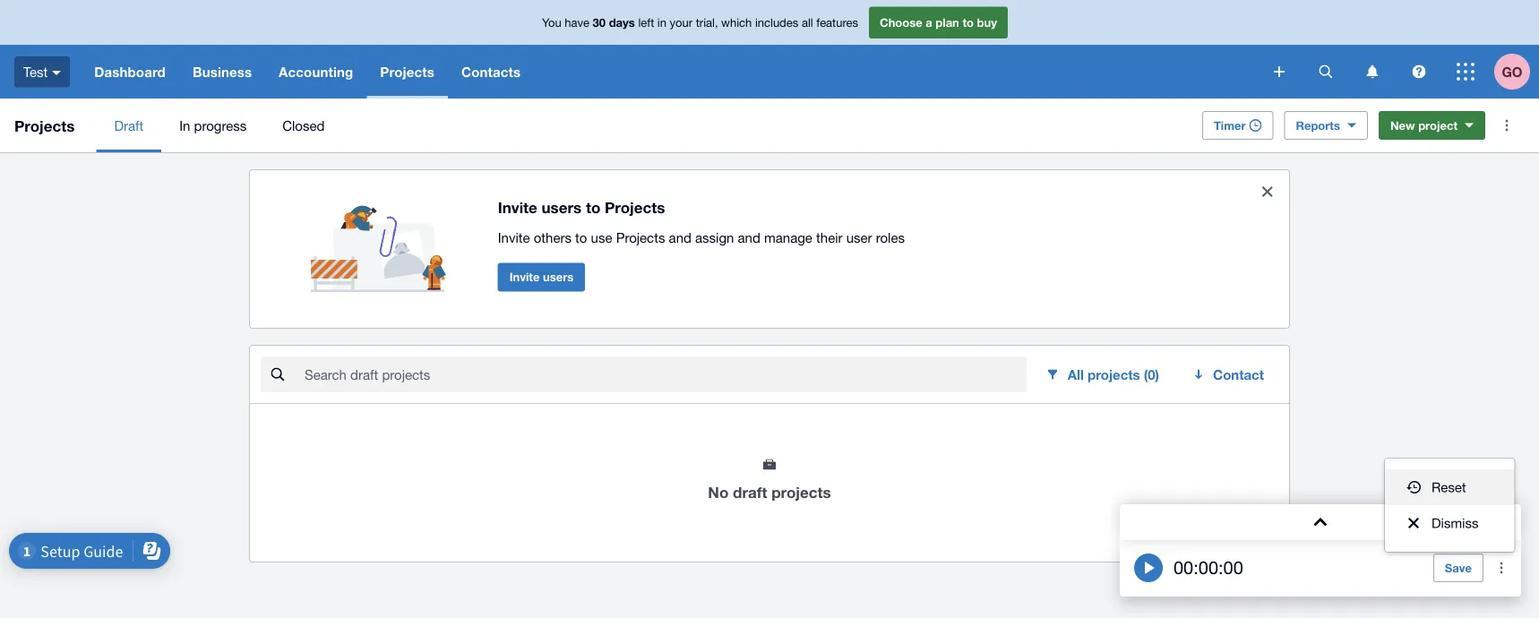 Task type: vqa. For each thing, say whether or not it's contained in the screenshot.
right svg icon
no



Task type: describe. For each thing, give the bounding box(es) containing it.
projects inside popup button
[[1088, 367, 1140, 383]]

go button
[[1495, 45, 1540, 99]]

closed
[[282, 117, 325, 133]]

(0)
[[1144, 367, 1160, 383]]

Search draft projects search field
[[303, 358, 1027, 392]]

closed link
[[265, 99, 343, 152]]

1 vertical spatial more options image
[[1484, 550, 1520, 586]]

includes
[[755, 15, 799, 29]]

contacts button
[[448, 45, 534, 99]]

reports button
[[1285, 111, 1368, 140]]

1 horizontal spatial svg image
[[1413, 65, 1426, 78]]

trial,
[[696, 15, 718, 29]]

save
[[1445, 561, 1472, 575]]

new project button
[[1379, 111, 1486, 140]]

group containing reset
[[1385, 459, 1515, 552]]

1 and from the left
[[669, 230, 692, 246]]

banner containing dashboard
[[0, 0, 1540, 99]]

svg image inside "test" popup button
[[52, 71, 61, 75]]

new
[[1391, 118, 1416, 132]]

in
[[658, 15, 667, 29]]

clear image
[[1250, 174, 1286, 210]]

list box containing reset
[[1385, 459, 1515, 552]]

draft
[[114, 117, 144, 133]]

test button
[[0, 45, 81, 99]]

wrapper image
[[1403, 518, 1425, 529]]

all projects (0) button
[[1034, 357, 1174, 393]]

0 vertical spatial more options image
[[1489, 108, 1525, 143]]

choose a plan to buy
[[880, 15, 997, 29]]

00:00:00
[[1174, 557, 1244, 578]]

business
[[193, 64, 252, 80]]

go
[[1502, 64, 1523, 80]]

dismiss
[[1432, 515, 1479, 531]]

you
[[542, 15, 562, 29]]

accounting
[[279, 64, 353, 80]]

timer button
[[1203, 111, 1274, 140]]

project
[[1419, 118, 1458, 132]]

manage
[[764, 230, 813, 246]]

draft link
[[96, 99, 161, 152]]

choose
[[880, 15, 923, 29]]

test
[[23, 64, 48, 80]]

all projects (0)
[[1068, 367, 1160, 383]]

projects inside popup button
[[380, 64, 435, 80]]

you have 30 days left in your trial, which includes all features
[[542, 15, 859, 29]]

business button
[[179, 45, 265, 99]]

navigation inside banner
[[81, 45, 1262, 99]]

2 horizontal spatial svg image
[[1367, 65, 1379, 78]]

in
[[179, 117, 190, 133]]

invite for invite users
[[510, 270, 540, 284]]

users for invite users to projects
[[542, 199, 582, 217]]

reset
[[1432, 479, 1467, 495]]

reset button
[[1385, 470, 1515, 505]]

no
[[708, 483, 729, 501]]

invite for invite others to use projects and assign and manage their user roles
[[498, 230, 530, 246]]

no draft projects
[[708, 483, 831, 501]]

all
[[802, 15, 813, 29]]

accounting button
[[265, 45, 367, 99]]

invite for invite users to projects
[[498, 199, 537, 217]]

roles
[[876, 230, 905, 246]]

buy
[[977, 15, 997, 29]]

2 horizontal spatial svg image
[[1457, 63, 1475, 81]]

their
[[816, 230, 843, 246]]



Task type: locate. For each thing, give the bounding box(es) containing it.
invite users
[[510, 270, 574, 284]]

others
[[534, 230, 572, 246]]

left
[[638, 15, 654, 29]]

all
[[1068, 367, 1084, 383]]

features
[[817, 15, 859, 29]]

projects
[[1088, 367, 1140, 383], [772, 483, 831, 501]]

in progress link
[[161, 99, 265, 152]]

projects
[[380, 64, 435, 80], [14, 116, 75, 134], [605, 199, 665, 217], [616, 230, 665, 246]]

more options image down go
[[1489, 108, 1525, 143]]

and right assign
[[738, 230, 761, 246]]

navigation containing dashboard
[[81, 45, 1262, 99]]

projects right use
[[616, 230, 665, 246]]

invite users to projects
[[498, 199, 665, 217]]

2 vertical spatial invite
[[510, 270, 540, 284]]

svg image left go
[[1457, 63, 1475, 81]]

draft
[[733, 483, 768, 501]]

to up use
[[586, 199, 601, 217]]

30
[[593, 15, 606, 29]]

have
[[565, 15, 590, 29]]

save button
[[1434, 554, 1484, 582]]

0 vertical spatial projects
[[1088, 367, 1140, 383]]

user
[[847, 230, 872, 246]]

users for invite users
[[543, 270, 574, 284]]

wrapper image
[[1403, 481, 1425, 494]]

navigation
[[81, 45, 1262, 99]]

start timer image
[[1135, 554, 1163, 582]]

use
[[591, 230, 613, 246]]

invite left others
[[498, 230, 530, 246]]

projects left contacts dropdown button
[[380, 64, 435, 80]]

2 and from the left
[[738, 230, 761, 246]]

2 vertical spatial to
[[575, 230, 587, 246]]

projects right draft
[[772, 483, 831, 501]]

0 horizontal spatial svg image
[[1320, 65, 1333, 78]]

invite inside invite users link
[[510, 270, 540, 284]]

to for use
[[575, 230, 587, 246]]

dismiss button
[[1385, 505, 1515, 541]]

in progress
[[179, 117, 247, 133]]

projects left (0)
[[1088, 367, 1140, 383]]

svg image up reports popup button
[[1320, 65, 1333, 78]]

dashboard link
[[81, 45, 179, 99]]

projects button
[[367, 45, 448, 99]]

0 vertical spatial invite
[[498, 199, 537, 217]]

invite up others
[[498, 199, 537, 217]]

projects down "test" popup button
[[14, 116, 75, 134]]

1 horizontal spatial and
[[738, 230, 761, 246]]

invite others to use projects and assign and manage their user roles
[[498, 230, 905, 246]]

to left use
[[575, 230, 587, 246]]

invite
[[498, 199, 537, 217], [498, 230, 530, 246], [510, 270, 540, 284]]

reports
[[1296, 118, 1341, 132]]

assign
[[695, 230, 734, 246]]

contact button
[[1181, 357, 1279, 393]]

banner
[[0, 0, 1540, 99]]

1 horizontal spatial projects
[[1088, 367, 1140, 383]]

1 horizontal spatial svg image
[[1274, 66, 1285, 77]]

svg image
[[1367, 65, 1379, 78], [1274, 66, 1285, 77], [52, 71, 61, 75]]

to inside banner
[[963, 15, 974, 29]]

svg image up "new project"
[[1413, 65, 1426, 78]]

invite down others
[[510, 270, 540, 284]]

to left buy
[[963, 15, 974, 29]]

which
[[721, 15, 752, 29]]

users
[[542, 199, 582, 217], [543, 270, 574, 284]]

users up others
[[542, 199, 582, 217]]

0 vertical spatial users
[[542, 199, 582, 217]]

list box
[[1385, 459, 1515, 552]]

0 horizontal spatial projects
[[772, 483, 831, 501]]

invite users to projects image
[[311, 185, 455, 292]]

days
[[609, 15, 635, 29]]

and left assign
[[669, 230, 692, 246]]

new project
[[1391, 118, 1458, 132]]

projects up use
[[605, 199, 665, 217]]

to
[[963, 15, 974, 29], [586, 199, 601, 217], [575, 230, 587, 246]]

progress
[[194, 117, 247, 133]]

users down others
[[543, 270, 574, 284]]

1 vertical spatial projects
[[772, 483, 831, 501]]

0 horizontal spatial svg image
[[52, 71, 61, 75]]

more options image right save
[[1484, 550, 1520, 586]]

contact
[[1213, 367, 1264, 383]]

a
[[926, 15, 933, 29]]

timer
[[1214, 118, 1246, 132]]

group
[[1385, 459, 1515, 552]]

0 horizontal spatial and
[[669, 230, 692, 246]]

1 vertical spatial to
[[586, 199, 601, 217]]

0 vertical spatial to
[[963, 15, 974, 29]]

contacts
[[461, 64, 521, 80]]

1 vertical spatial users
[[543, 270, 574, 284]]

and
[[669, 230, 692, 246], [738, 230, 761, 246]]

to for projects
[[586, 199, 601, 217]]

plan
[[936, 15, 960, 29]]

invite users link
[[498, 263, 585, 292]]

1 vertical spatial invite
[[498, 230, 530, 246]]

svg image
[[1457, 63, 1475, 81], [1320, 65, 1333, 78], [1413, 65, 1426, 78]]

your
[[670, 15, 693, 29]]

dashboard
[[94, 64, 166, 80]]

more options image
[[1489, 108, 1525, 143], [1484, 550, 1520, 586]]



